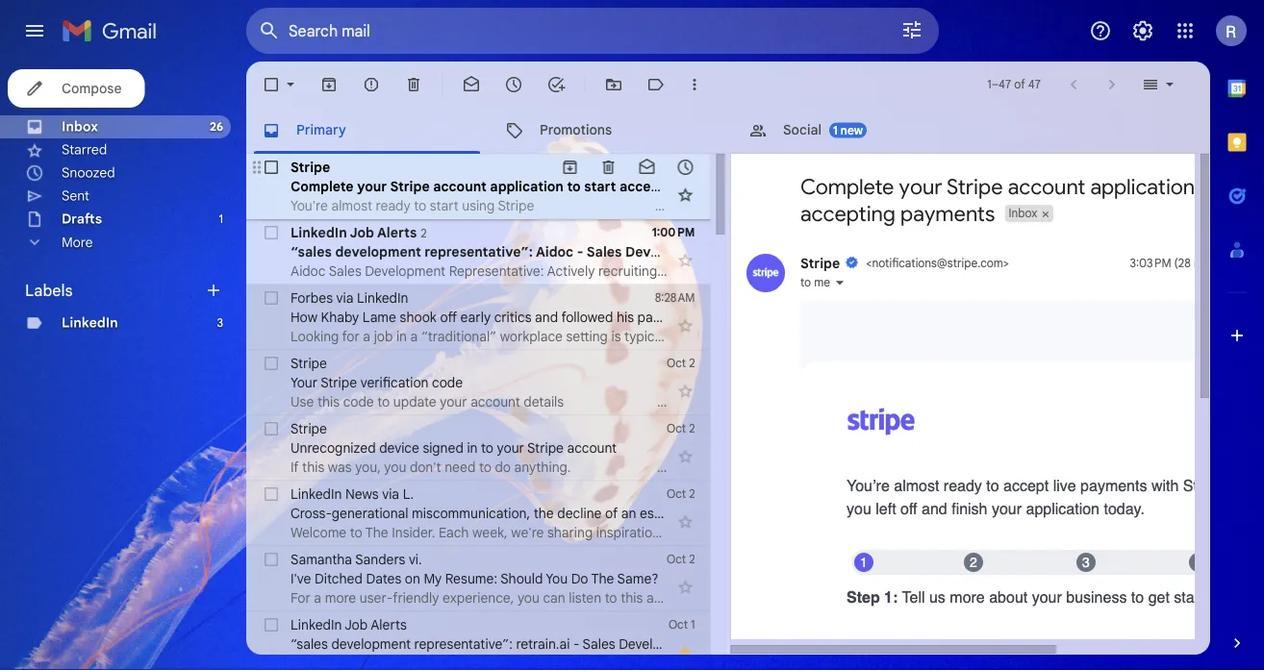 Task type: describe. For each thing, give the bounding box(es) containing it.
oct 2 for ‌
[[667, 357, 695, 371]]

article.
[[647, 590, 689, 607]]

row containing linkedin news via l.
[[246, 481, 945, 547]]

in inside "forbes via linkedin how khaby lame shook off early critics and followed his passion to become tiktok's most popular influencer looking for a job in a "traditional" workplace setting is typically what most… ͏ ͏ ͏ ͏ ͏ ͏ ͏ ͏ ͏ ͏ ͏ ͏ ͏ ͏ ͏ ͏ ͏ ͏ ͏ ͏ ͏ ͏ ͏ ͏ ͏ ͏ ͏ ͏ ͏ ͏ ͏ ͏ ͏ ͏ ͏ ͏ ͏ ͏ ͏ ͏ ͏ ͏ ͏ ͏ ͏ ͏ ͏ ͏ ͏ ͏ ͏ ͏ ͏ ͏ ͏ ͏ ͏ ͏ ͏ ͏ ͏"
[[396, 328, 407, 345]]

1 vertical spatial sales
[[329, 263, 362, 280]]

0 horizontal spatial start
[[430, 197, 459, 214]]

search mail image
[[252, 13, 287, 48]]

"sales development representative": retrain.ai - sales development representative and more
[[291, 636, 856, 653]]

your inside linkedin news via l. cross-generational miscommunication, the decline of an essential career and taylor swift's economy boost welcome to the insider. each week, we're sharing inspiration for your next… ͏ ͏ ͏ ͏ ͏ ͏ ͏ ͏ ͏ ͏ ͏ ͏ ͏ ͏ ͏ ͏ ͏ ͏ ͏ ͏ ͏ ͏ ͏ ͏ ͏ ͏ ͏ ͏ ͏ ͏ ͏ ͏ ͏ ͏ ͏ ͏ ͏ ͏ ͏ ͏ ͏ ͏
[[684, 524, 711, 541]]

to inside "forbes via linkedin how khaby lame shook off early critics and followed his passion to become tiktok's most popular influencer looking for a job in a "traditional" workplace setting is typically what most… ͏ ͏ ͏ ͏ ͏ ͏ ͏ ͏ ͏ ͏ ͏ ͏ ͏ ͏ ͏ ͏ ͏ ͏ ͏ ͏ ͏ ͏ ͏ ͏ ͏ ͏ ͏ ͏ ͏ ͏ ͏ ͏ ͏ ͏ ͏ ͏ ͏ ͏ ͏ ͏ ͏ ͏ ͏ ͏ ͏ ͏ ͏ ͏ ͏ ͏ ͏ ͏ ͏ ͏ ͏ ͏ ͏ ͏ ͏ ͏ ͏"
[[688, 309, 700, 326]]

account inside complete your stripe account application to start accepting payments
[[1008, 173, 1085, 200]]

my
[[424, 571, 442, 587]]

you inside samantha sanders vi. i've ditched dates on my resume: should you do the same? for a more user-friendly experience, you can listen to this article. i had… ͏ ͏ ͏ ͏ ͏ ͏ ͏ ͏ ͏ ͏ ͏ ͏ ͏ ͏ ͏ ͏ ͏ ͏ ͏ ͏ ͏ ͏ ͏ ͏ ͏ ͏ ͏ ͏ ͏ ͏ ͏ ͏ ͏ ͏ ͏ ͏ ͏ ͏ ͏ ͏ ͏ ͏
[[518, 590, 540, 607]]

i
[[692, 590, 696, 607]]

stripe up me on the top
[[800, 255, 840, 272]]

via inside linkedin news via l. cross-generational miscommunication, the decline of an essential career and taylor swift's economy boost welcome to the insider. each week, we're sharing inspiration for your next… ͏ ͏ ͏ ͏ ͏ ͏ ͏ ͏ ͏ ͏ ͏ ͏ ͏ ͏ ͏ ͏ ͏ ͏ ͏ ͏ ͏ ͏ ͏ ͏ ͏ ͏ ͏ ͏ ͏ ͏ ͏ ͏ ͏ ͏ ͏ ͏ ͏ ͏ ͏ ͏ ͏ ͏
[[382, 486, 399, 503]]

drafts
[[62, 211, 102, 228]]

oct for same?
[[667, 553, 686, 567]]

1 inside labels navigation
[[219, 212, 223, 227]]

1 inside 1 link
[[860, 555, 867, 571]]

payments inside you're almost ready to accept live payments with stripe. pick
[[1080, 477, 1147, 495]]

critics
[[494, 309, 532, 326]]

step 1: tell us more about your business to get started.
[[846, 588, 1225, 606]]

shook
[[400, 309, 437, 326]]

2 vertical spatial sales
[[583, 636, 616, 653]]

get
[[1148, 588, 1169, 606]]

become
[[704, 309, 754, 326]]

l.
[[403, 486, 414, 503]]

2 for account
[[689, 422, 695, 436]]

2 vertical spatial development
[[619, 636, 700, 653]]

about
[[989, 588, 1027, 606]]

report spam image
[[362, 75, 381, 94]]

more inside the linkedin job alerts 2 "sales development representative": aidoc - sales development representative and more aidoc sales development representative: actively recruiting ͏ ͏ ͏ ͏ ͏ ͏ ͏ ͏ ͏ ͏ ͏ ͏ ͏ ͏ ͏ ͏ ͏ ͏ ͏ ͏ ͏ ͏ ͏ ͏ ͏ ͏ ͏ ͏ ͏ ͏ ͏ ͏ ͏ ͏ ͏ ͏ ͏ ͏ ͏ ͏ ͏ ͏ ͏ ͏ ͏ ͏ ͏ ͏ ͏ ͏ ͏ ͏ ͏ ͏ ͏ ͏ ͏ ͏ ͏ ͏ ͏ ͏ ͏ ͏ ͏ ͏ ͏ ͏ ͏ ͏ ͏
[[848, 243, 881, 260]]

stripe up your
[[291, 355, 327, 372]]

3 inside complete your stripe account application to start accepting payments main content
[[1082, 555, 1090, 571]]

complete inside the stripe complete your stripe account application to start accepting payments you're almost ready to start using stripe ‌ ‌ ‌ ‌ ‌ ‌ ‌ ‌ ‌ ‌ ‌ ‌ ‌ ‌ ‌ ‌ ‌ ‌ ‌ ‌ ‌ ‌ ‌ ‌ ‌ ‌ ‌ ‌ ‌ ‌ ‌ ‌ ‌ ‌ ‌ ‌ ‌ ‌ ‌ ‌ ‌ ‌ ‌ ‌ ‌ ‌ ‌ ‌ ‌ ‌ ‌ ‌ ‌ ‌ ‌ ‌ ‌ ‌ ‌ ‌ ‌ ‌ ‌ ‌ ‌ ‌ ‌ ‌ ‌ ‌ ‌ ‌ ‌ ‌ ‌ ‌ ‌ ‌
[[291, 178, 354, 195]]

decline
[[557, 505, 602, 522]]

signed
[[423, 440, 464, 457]]

to right signed
[[481, 440, 494, 457]]

do
[[495, 459, 511, 476]]

1:
[[884, 588, 898, 606]]

1 vertical spatial code
[[343, 394, 374, 410]]

user-
[[360, 590, 393, 607]]

snooze image
[[504, 75, 523, 94]]

1 vertical spatial representative":
[[414, 636, 513, 653]]

for inside "forbes via linkedin how khaby lame shook off early critics and followed his passion to become tiktok's most popular influencer looking for a job in a "traditional" workplace setting is typically what most… ͏ ͏ ͏ ͏ ͏ ͏ ͏ ͏ ͏ ͏ ͏ ͏ ͏ ͏ ͏ ͏ ͏ ͏ ͏ ͏ ͏ ͏ ͏ ͏ ͏ ͏ ͏ ͏ ͏ ͏ ͏ ͏ ͏ ͏ ͏ ͏ ͏ ͏ ͏ ͏ ͏ ͏ ͏ ͏ ͏ ͏ ͏ ͏ ͏ ͏ ͏ ͏ ͏ ͏ ͏ ͏ ͏ ͏ ͏ ͏ ͏"
[[342, 328, 360, 345]]

almost inside the stripe complete your stripe account application to start accepting payments you're almost ready to start using stripe ‌ ‌ ‌ ‌ ‌ ‌ ‌ ‌ ‌ ‌ ‌ ‌ ‌ ‌ ‌ ‌ ‌ ‌ ‌ ‌ ‌ ‌ ‌ ‌ ‌ ‌ ‌ ‌ ‌ ‌ ‌ ‌ ‌ ‌ ‌ ‌ ‌ ‌ ‌ ‌ ‌ ‌ ‌ ‌ ‌ ‌ ‌ ‌ ‌ ‌ ‌ ‌ ‌ ‌ ‌ ‌ ‌ ‌ ‌ ‌ ‌ ‌ ‌ ‌ ‌ ‌ ‌ ‌ ‌ ‌ ‌ ‌ ‌ ‌ ‌ ‌ ‌ ‌
[[331, 197, 372, 214]]

workplace
[[500, 328, 563, 345]]

your
[[291, 374, 318, 391]]

business
[[1066, 588, 1127, 606]]

labels heading
[[25, 281, 204, 300]]

is
[[611, 328, 621, 345]]

stripe inside complete your stripe account application to start accepting payments
[[946, 173, 1003, 200]]

for inside linkedin news via l. cross-generational miscommunication, the decline of an essential career and taylor swift's economy boost welcome to the insider. each week, we're sharing inspiration for your next… ͏ ͏ ͏ ͏ ͏ ͏ ͏ ͏ ͏ ͏ ͏ ͏ ͏ ͏ ͏ ͏ ͏ ͏ ͏ ͏ ͏ ͏ ͏ ͏ ͏ ͏ ͏ ͏ ͏ ͏ ͏ ͏ ͏ ͏ ͏ ͏ ͏ ͏ ͏ ͏ ͏ ͏
[[663, 524, 681, 541]]

account inside stripe unrecognized device signed in to your stripe account if this was you, you don't need to do anything. ‌ ‌ ‌ ‌ ‌ ‌ ‌ ‌ ‌ ‌ ‌ ‌ ‌ ‌ ‌ ‌ ‌ ‌ ‌ ‌ ‌ ‌ ‌ ‌ ‌ ‌ ‌ ‌ ‌ ‌ ‌ ‌ ‌ ‌ ‌ ‌ ‌ ‌ ‌ ‌ ‌ ‌ ‌ ‌ ‌ ‌ ‌ ‌ ‌ ‌ ‌ ‌ ‌ ‌ ‌ ‌ ‌ ‌ ‌ ‌ ‌ ‌ ‌ ‌ ‌ ‌ ‌ ‌ ‌ ‌ ‌ ‌ ‌ ‌ ‌
[[567, 440, 617, 457]]

archive image
[[319, 75, 339, 94]]

us
[[929, 588, 945, 606]]

(28
[[1174, 256, 1191, 271]]

alerts for linkedin job alerts
[[371, 617, 407, 634]]

almost inside you're almost ready to accept live payments with stripe. pick
[[894, 477, 939, 495]]

you're almost ready to accept live payments with stripe. pick 
[[846, 477, 1264, 518]]

complete inside complete your stripe account application to start accepting payments
[[800, 173, 894, 200]]

advanced search options image
[[893, 11, 931, 49]]

followed
[[561, 309, 613, 326]]

essential
[[640, 505, 694, 522]]

you're
[[291, 197, 328, 214]]

tiktok's
[[756, 309, 805, 326]]

actively
[[547, 263, 595, 280]]

samantha
[[291, 551, 352, 568]]

week,
[[472, 524, 508, 541]]

khaby
[[321, 309, 359, 326]]

26
[[210, 120, 223, 134]]

ready inside you're almost ready to accept live payments with stripe. pick
[[943, 477, 982, 495]]

accepting inside complete your stripe account application to start accepting payments
[[800, 200, 895, 227]]

oct 1
[[669, 618, 695, 633]]

development inside "sales development representative": retrain.ai - sales development representative and more link
[[331, 636, 411, 653]]

<
[[866, 256, 872, 271]]

compose button
[[8, 69, 145, 108]]

social, one new message, tab
[[733, 108, 976, 154]]

primary
[[296, 122, 346, 139]]

1 link
[[851, 550, 964, 578]]

stripe cell
[[800, 255, 1009, 272]]

>
[[1003, 256, 1009, 271]]

linkedin for linkedin job alerts
[[291, 617, 342, 634]]

verification
[[361, 374, 429, 391]]

oct 2 for you
[[667, 422, 695, 436]]

stripe down primary tab
[[390, 178, 430, 195]]

his
[[617, 309, 634, 326]]

live
[[1053, 477, 1076, 495]]

to left get
[[1131, 588, 1144, 606]]

oct for ‌
[[667, 357, 686, 371]]

1 horizontal spatial a
[[363, 328, 371, 345]]

your inside complete your stripe account application to start accepting payments
[[899, 173, 942, 200]]

setting
[[566, 328, 608, 345]]

starred link
[[62, 141, 107, 158]]

to inside you're almost ready to accept live payments with stripe. pick
[[986, 477, 999, 495]]

move to image
[[604, 75, 624, 94]]

don't
[[410, 459, 441, 476]]

inbox for inbox button
[[1008, 206, 1037, 221]]

1 vertical spatial development
[[365, 263, 446, 280]]

sent
[[62, 188, 89, 204]]

Search mail text field
[[289, 21, 847, 40]]

"sales inside the linkedin job alerts 2 "sales development representative": aidoc - sales development representative and more aidoc sales development representative: actively recruiting ͏ ͏ ͏ ͏ ͏ ͏ ͏ ͏ ͏ ͏ ͏ ͏ ͏ ͏ ͏ ͏ ͏ ͏ ͏ ͏ ͏ ͏ ͏ ͏ ͏ ͏ ͏ ͏ ͏ ͏ ͏ ͏ ͏ ͏ ͏ ͏ ͏ ͏ ͏ ͏ ͏ ͏ ͏ ͏ ͏ ͏ ͏ ͏ ͏ ͏ ͏ ͏ ͏ ͏ ͏ ͏ ͏ ͏ ͏ ͏ ͏ ͏ ͏ ͏ ͏ ͏ ͏ ͏ ͏ ͏ ͏
[[291, 243, 332, 260]]

ditched
[[315, 571, 363, 587]]

2 row from the top
[[246, 219, 902, 285]]

to left the using
[[414, 197, 426, 214]]

more inside samantha sanders vi. i've ditched dates on my resume: should you do the same? for a more user-friendly experience, you can listen to this article. i had… ͏ ͏ ͏ ͏ ͏ ͏ ͏ ͏ ͏ ͏ ͏ ͏ ͏ ͏ ͏ ͏ ͏ ͏ ͏ ͏ ͏ ͏ ͏ ͏ ͏ ͏ ͏ ͏ ͏ ͏ ͏ ͏ ͏ ͏ ͏ ͏ ͏ ͏ ͏ ͏ ͏ ͏
[[325, 590, 356, 607]]

your inside stripe your stripe verification code use this code to update your account details ‌ ‌ ‌ ‌ ‌ ‌ ‌ ‌ ‌ ‌ ‌ ‌ ‌ ‌ ‌ ‌ ‌ ‌ ‌ ‌ ‌ ‌ ‌ ‌ ‌ ‌ ‌ ‌ ‌ ‌ ‌ ‌ ‌ ‌ ‌ ‌ ‌ ‌ ‌ ‌ ‌ ‌ ‌ ‌ ‌ ‌ ‌ ‌ ‌ ‌ ‌ ‌ ‌ ‌ ‌ ‌ ‌ ‌ ‌ ‌ ‌ ‌ ‌ ‌ ‌ ‌ ‌ ‌ ‌ ‌ ‌ ‌ ‌ ‌ ‌ ‌ ‌ ‌
[[440, 394, 467, 410]]

alerts for linkedin job alerts 2 "sales development representative": aidoc - sales development representative and more aidoc sales development representative: actively recruiting ͏ ͏ ͏ ͏ ͏ ͏ ͏ ͏ ͏ ͏ ͏ ͏ ͏ ͏ ͏ ͏ ͏ ͏ ͏ ͏ ͏ ͏ ͏ ͏ ͏ ͏ ͏ ͏ ͏ ͏ ͏ ͏ ͏ ͏ ͏ ͏ ͏ ͏ ͏ ͏ ͏ ͏ ͏ ͏ ͏ ͏ ͏ ͏ ͏ ͏ ͏ ͏ ͏ ͏ ͏ ͏ ͏ ͏ ͏ ͏ ͏ ͏ ͏ ͏ ͏ ͏ ͏ ͏ ͏ ͏ ͏
[[377, 224, 417, 241]]

to inside samantha sanders vi. i've ditched dates on my resume: should you do the same? for a more user-friendly experience, you can listen to this article. i had… ͏ ͏ ͏ ͏ ͏ ͏ ͏ ͏ ͏ ͏ ͏ ͏ ͏ ͏ ͏ ͏ ͏ ͏ ͏ ͏ ͏ ͏ ͏ ͏ ͏ ͏ ͏ ͏ ͏ ͏ ͏ ͏ ͏ ͏ ͏ ͏ ͏ ͏ ͏ ͏ ͏ ͏
[[605, 590, 617, 607]]

what
[[679, 328, 709, 345]]

ready inside the stripe complete your stripe account application to start accepting payments you're almost ready to start using stripe ‌ ‌ ‌ ‌ ‌ ‌ ‌ ‌ ‌ ‌ ‌ ‌ ‌ ‌ ‌ ‌ ‌ ‌ ‌ ‌ ‌ ‌ ‌ ‌ ‌ ‌ ‌ ‌ ‌ ‌ ‌ ‌ ‌ ‌ ‌ ‌ ‌ ‌ ‌ ‌ ‌ ‌ ‌ ‌ ‌ ‌ ‌ ‌ ‌ ‌ ‌ ‌ ‌ ‌ ‌ ‌ ‌ ‌ ‌ ‌ ‌ ‌ ‌ ‌ ‌ ‌ ‌ ‌ ‌ ‌ ‌ ‌ ‌ ‌ ‌ ‌ ‌ ‌
[[376, 197, 411, 214]]

pick
[[1232, 477, 1261, 495]]

to inside linkedin news via l. cross-generational miscommunication, the decline of an essential career and taylor swift's economy boost welcome to the insider. each week, we're sharing inspiration for your next… ͏ ͏ ͏ ͏ ͏ ͏ ͏ ͏ ͏ ͏ ͏ ͏ ͏ ͏ ͏ ͏ ͏ ͏ ͏ ͏ ͏ ͏ ͏ ͏ ͏ ͏ ͏ ͏ ͏ ͏ ͏ ͏ ͏ ͏ ͏ ͏ ͏ ͏ ͏ ͏ ͏ ͏
[[350, 524, 363, 541]]

recruiting
[[598, 263, 657, 280]]

3 inside labels navigation
[[217, 316, 223, 331]]

linkedin for linkedin
[[62, 315, 118, 331]]

do
[[571, 571, 588, 587]]

a inside samantha sanders vi. i've ditched dates on my resume: should you do the same? for a more user-friendly experience, you can listen to this article. i had… ͏ ͏ ͏ ͏ ͏ ͏ ͏ ͏ ͏ ͏ ͏ ͏ ͏ ͏ ͏ ͏ ͏ ͏ ͏ ͏ ͏ ͏ ͏ ͏ ͏ ͏ ͏ ͏ ͏ ͏ ͏ ͏ ͏ ͏ ͏ ͏ ͏ ͏ ͏ ͏ ͏ ͏
[[314, 590, 321, 607]]

me
[[814, 276, 830, 290]]

we're
[[511, 524, 544, 541]]

miscommunication,
[[412, 505, 530, 522]]

job for linkedin job alerts
[[345, 617, 368, 634]]

promotions
[[540, 122, 612, 139]]

samantha sanders vi. i've ditched dates on my resume: should you do the same? for a more user-friendly experience, you can listen to this article. i had… ͏ ͏ ͏ ͏ ͏ ͏ ͏ ͏ ͏ ͏ ͏ ͏ ͏ ͏ ͏ ͏ ͏ ͏ ͏ ͏ ͏ ͏ ͏ ͏ ͏ ͏ ͏ ͏ ͏ ͏ ͏ ͏ ͏ ͏ ͏ ͏ ͏ ͏ ͏ ͏ ͏ ͏
[[291, 551, 877, 607]]

via inside "forbes via linkedin how khaby lame shook off early critics and followed his passion to become tiktok's most popular influencer looking for a job in a "traditional" workplace setting is typically what most… ͏ ͏ ͏ ͏ ͏ ͏ ͏ ͏ ͏ ͏ ͏ ͏ ͏ ͏ ͏ ͏ ͏ ͏ ͏ ͏ ͏ ͏ ͏ ͏ ͏ ͏ ͏ ͏ ͏ ͏ ͏ ͏ ͏ ͏ ͏ ͏ ͏ ͏ ͏ ͏ ͏ ͏ ͏ ͏ ͏ ͏ ͏ ͏ ͏ ͏ ͏ ͏ ͏ ͏ ͏ ͏ ͏ ͏ ͏ ͏ ͏"
[[336, 290, 354, 306]]

stripe right your
[[321, 374, 357, 391]]

1 vertical spatial -
[[573, 636, 580, 653]]

listen
[[569, 590, 601, 607]]

minutes
[[1194, 256, 1235, 271]]

8 row from the top
[[246, 612, 856, 671]]

inbox for inbox link on the top left of the page
[[62, 118, 98, 135]]

forbes via linkedin how khaby lame shook off early critics and followed his passion to become tiktok's most popular influencer looking for a job in a "traditional" workplace setting is typically what most… ͏ ͏ ͏ ͏ ͏ ͏ ͏ ͏ ͏ ͏ ͏ ͏ ͏ ͏ ͏ ͏ ͏ ͏ ͏ ͏ ͏ ͏ ͏ ͏ ͏ ͏ ͏ ͏ ͏ ͏ ͏ ͏ ͏ ͏ ͏ ͏ ͏ ͏ ͏ ͏ ͏ ͏ ͏ ͏ ͏ ͏ ͏ ͏ ͏ ͏ ͏ ͏ ͏ ͏ ͏ ͏ ͏ ͏ ͏ ͏ ͏
[[291, 290, 963, 345]]

0 vertical spatial sales
[[587, 243, 622, 260]]

more
[[62, 234, 93, 251]]

snoozed
[[62, 165, 115, 181]]

sharing
[[547, 524, 593, 541]]

payments inside complete your stripe account application to start accepting payments
[[900, 200, 995, 227]]

retrain.ai
[[516, 636, 570, 653]]

i've
[[291, 571, 311, 587]]

settings image
[[1132, 19, 1155, 42]]

"traditional"
[[421, 328, 497, 345]]

step
[[846, 588, 880, 606]]

insider.
[[392, 524, 435, 541]]

stripe image
[[847, 408, 915, 436]]

vi.
[[409, 551, 422, 568]]

2 for decline
[[689, 487, 695, 502]]

job
[[374, 328, 393, 345]]

economy
[[850, 505, 906, 522]]

social
[[783, 122, 822, 139]]

0 vertical spatial development
[[625, 243, 713, 260]]

new
[[841, 123, 863, 138]]

career
[[698, 505, 737, 522]]

the
[[534, 505, 554, 522]]

to left me on the top
[[800, 276, 811, 290]]

sent link
[[62, 188, 89, 204]]

should
[[501, 571, 543, 587]]



Task type: locate. For each thing, give the bounding box(es) containing it.
0 vertical spatial alerts
[[377, 224, 417, 241]]

- up actively
[[577, 243, 584, 260]]

notifications@stripe.com
[[872, 256, 1003, 271]]

inbox
[[62, 118, 98, 135], [1008, 206, 1037, 221]]

alerts inside the linkedin job alerts 2 "sales development representative": aidoc - sales development representative and more aidoc sales development representative: actively recruiting ͏ ͏ ͏ ͏ ͏ ͏ ͏ ͏ ͏ ͏ ͏ ͏ ͏ ͏ ͏ ͏ ͏ ͏ ͏ ͏ ͏ ͏ ͏ ͏ ͏ ͏ ͏ ͏ ͏ ͏ ͏ ͏ ͏ ͏ ͏ ͏ ͏ ͏ ͏ ͏ ͏ ͏ ͏ ͏ ͏ ͏ ͏ ͏ ͏ ͏ ͏ ͏ ͏ ͏ ͏ ͏ ͏ ͏ ͏ ͏ ͏ ͏ ͏ ͏ ͏ ͏ ͏ ͏ ͏ ͏ ͏
[[377, 224, 417, 241]]

early
[[461, 309, 491, 326]]

stripe complete your stripe account application to start accepting payments you're almost ready to start using stripe ‌ ‌ ‌ ‌ ‌ ‌ ‌ ‌ ‌ ‌ ‌ ‌ ‌ ‌ ‌ ‌ ‌ ‌ ‌ ‌ ‌ ‌ ‌ ‌ ‌ ‌ ‌ ‌ ‌ ‌ ‌ ‌ ‌ ‌ ‌ ‌ ‌ ‌ ‌ ‌ ‌ ‌ ‌ ‌ ‌ ‌ ‌ ‌ ‌ ‌ ‌ ‌ ‌ ‌ ‌ ‌ ‌ ‌ ‌ ‌ ‌ ‌ ‌ ‌ ‌ ‌ ‌ ‌ ‌ ‌ ‌ ‌ ‌ ‌ ‌ ‌ ‌ ‌
[[291, 159, 803, 214]]

1 vertical spatial aidoc
[[291, 263, 326, 280]]

linkedin down you're
[[291, 224, 347, 241]]

starred
[[62, 141, 107, 158]]

payments
[[689, 178, 754, 195], [900, 200, 995, 227], [1080, 477, 1147, 495]]

same?
[[617, 571, 659, 587]]

1 left you're
[[219, 212, 223, 227]]

code up update
[[432, 374, 463, 391]]

you're
[[846, 477, 889, 495]]

representative": inside the linkedin job alerts 2 "sales development representative": aidoc - sales development representative and more aidoc sales development representative: actively recruiting ͏ ͏ ͏ ͏ ͏ ͏ ͏ ͏ ͏ ͏ ͏ ͏ ͏ ͏ ͏ ͏ ͏ ͏ ͏ ͏ ͏ ͏ ͏ ͏ ͏ ͏ ͏ ͏ ͏ ͏ ͏ ͏ ͏ ͏ ͏ ͏ ͏ ͏ ͏ ͏ ͏ ͏ ͏ ͏ ͏ ͏ ͏ ͏ ͏ ͏ ͏ ͏ ͏ ͏ ͏ ͏ ͏ ͏ ͏ ͏ ͏ ͏ ͏ ͏ ͏ ͏ ͏ ͏ ͏ ͏ ͏
[[425, 243, 533, 260]]

you
[[546, 571, 568, 587]]

1 horizontal spatial in
[[467, 440, 478, 457]]

ago)
[[1238, 256, 1262, 271]]

welcome
[[291, 524, 347, 541]]

5 row from the top
[[246, 416, 830, 481]]

None checkbox
[[262, 223, 281, 242], [262, 354, 281, 373], [262, 485, 281, 504], [262, 223, 281, 242], [262, 354, 281, 373], [262, 485, 281, 504]]

tell
[[902, 588, 925, 606]]

your right about
[[1032, 588, 1062, 606]]

1 left new
[[833, 123, 838, 138]]

1 vertical spatial representative
[[703, 636, 795, 653]]

representative":
[[425, 243, 533, 260], [414, 636, 513, 653]]

0 vertical spatial -
[[577, 243, 584, 260]]

development up shook
[[365, 263, 446, 280]]

can
[[543, 590, 566, 607]]

0 horizontal spatial application
[[490, 178, 564, 195]]

linkedin down labels heading
[[62, 315, 118, 331]]

1 row from the top
[[246, 154, 803, 219]]

0 vertical spatial this
[[317, 394, 340, 410]]

gmail image
[[62, 12, 166, 50]]

0 vertical spatial almost
[[331, 197, 372, 214]]

main menu image
[[23, 19, 46, 42]]

off
[[440, 309, 457, 326]]

to inside stripe your stripe verification code use this code to update your account details ‌ ‌ ‌ ‌ ‌ ‌ ‌ ‌ ‌ ‌ ‌ ‌ ‌ ‌ ‌ ‌ ‌ ‌ ‌ ‌ ‌ ‌ ‌ ‌ ‌ ‌ ‌ ‌ ‌ ‌ ‌ ‌ ‌ ‌ ‌ ‌ ‌ ‌ ‌ ‌ ‌ ‌ ‌ ‌ ‌ ‌ ‌ ‌ ‌ ‌ ‌ ‌ ‌ ‌ ‌ ‌ ‌ ‌ ‌ ‌ ‌ ‌ ‌ ‌ ‌ ‌ ‌ ‌ ‌ ‌ ‌ ‌ ‌ ‌ ‌ ‌ ‌ ‌
[[377, 394, 390, 410]]

1 vertical spatial ready
[[943, 477, 982, 495]]

3:03 pm (28 minutes ago) cell
[[1130, 254, 1262, 273]]

1 horizontal spatial 3
[[1082, 555, 1090, 571]]

aidoc
[[536, 243, 574, 260], [291, 263, 326, 280]]

your up the do
[[497, 440, 524, 457]]

1 vertical spatial in
[[467, 440, 478, 457]]

complete your stripe account application to start accepting payments main content
[[246, 62, 1264, 671]]

toolbar
[[551, 158, 695, 177]]

accepting up verified sender icon
[[800, 200, 895, 227]]

0 horizontal spatial via
[[336, 290, 354, 306]]

2 "sales from the top
[[291, 636, 328, 653]]

passion
[[638, 309, 685, 326]]

2 vertical spatial this
[[621, 590, 643, 607]]

4 row from the top
[[246, 350, 833, 416]]

application up the using
[[490, 178, 564, 195]]

linkedin inside "forbes via linkedin how khaby lame shook off early critics and followed his passion to become tiktok's most popular influencer looking for a job in a "traditional" workplace setting is typically what most… ͏ ͏ ͏ ͏ ͏ ͏ ͏ ͏ ͏ ͏ ͏ ͏ ͏ ͏ ͏ ͏ ͏ ͏ ͏ ͏ ͏ ͏ ͏ ͏ ͏ ͏ ͏ ͏ ͏ ͏ ͏ ͏ ͏ ͏ ͏ ͏ ͏ ͏ ͏ ͏ ͏ ͏ ͏ ͏ ͏ ͏ ͏ ͏ ͏ ͏ ͏ ͏ ͏ ͏ ͏ ͏ ͏ ͏ ͏ ͏ ͏"
[[357, 290, 408, 306]]

the inside samantha sanders vi. i've ditched dates on my resume: should you do the same? for a more user-friendly experience, you can listen to this article. i had… ͏ ͏ ͏ ͏ ͏ ͏ ͏ ͏ ͏ ͏ ͏ ͏ ͏ ͏ ͏ ͏ ͏ ͏ ͏ ͏ ͏ ͏ ͏ ͏ ͏ ͏ ͏ ͏ ͏ ͏ ͏ ͏ ͏ ͏ ͏ ͏ ͏ ͏ ͏ ͏ ͏ ͏
[[591, 571, 614, 587]]

linkedin up lame
[[357, 290, 408, 306]]

0 horizontal spatial for
[[342, 328, 360, 345]]

taylor
[[767, 505, 804, 522]]

1 horizontal spatial almost
[[894, 477, 939, 495]]

each
[[439, 524, 469, 541]]

1 horizontal spatial for
[[663, 524, 681, 541]]

2 horizontal spatial start
[[1224, 173, 1264, 200]]

more
[[848, 243, 881, 260], [950, 588, 985, 606], [325, 590, 356, 607], [825, 636, 856, 653]]

inbox up >
[[1008, 206, 1037, 221]]

2 horizontal spatial payments
[[1080, 477, 1147, 495]]

lame
[[363, 309, 396, 326]]

oct
[[667, 357, 686, 371], [667, 422, 686, 436], [667, 487, 686, 502], [667, 553, 686, 567], [669, 618, 688, 633]]

start up ago) at the right of page
[[1224, 173, 1264, 200]]

1:00 pm
[[652, 226, 695, 240]]

ready down primary tab
[[376, 197, 411, 214]]

1 inside row
[[691, 618, 695, 633]]

0 vertical spatial for
[[342, 328, 360, 345]]

0 vertical spatial inbox
[[62, 118, 98, 135]]

1 vertical spatial "sales
[[291, 636, 328, 653]]

0 horizontal spatial almost
[[331, 197, 372, 214]]

1 vertical spatial the
[[591, 571, 614, 587]]

account up the using
[[433, 178, 487, 195]]

0 vertical spatial via
[[336, 290, 354, 306]]

1 down i
[[691, 618, 695, 633]]

6 row from the top
[[246, 481, 945, 547]]

application up 3:03 pm
[[1090, 173, 1195, 200]]

stripe your stripe verification code use this code to update your account details ‌ ‌ ‌ ‌ ‌ ‌ ‌ ‌ ‌ ‌ ‌ ‌ ‌ ‌ ‌ ‌ ‌ ‌ ‌ ‌ ‌ ‌ ‌ ‌ ‌ ‌ ‌ ‌ ‌ ‌ ‌ ‌ ‌ ‌ ‌ ‌ ‌ ‌ ‌ ‌ ‌ ‌ ‌ ‌ ‌ ‌ ‌ ‌ ‌ ‌ ‌ ‌ ‌ ‌ ‌ ‌ ‌ ‌ ‌ ‌ ‌ ‌ ‌ ‌ ‌ ‌ ‌ ‌ ‌ ‌ ‌ ‌ ‌ ‌ ‌ ‌ ‌ ‌
[[291, 355, 833, 410]]

None search field
[[246, 8, 939, 54]]

1 horizontal spatial application
[[1090, 173, 1195, 200]]

stripe up you're
[[291, 159, 330, 176]]

via up khaby
[[336, 290, 354, 306]]

"sales
[[291, 243, 332, 260], [291, 636, 328, 653]]

0 horizontal spatial a
[[314, 590, 321, 607]]

development up lame
[[335, 243, 421, 260]]

this inside stripe your stripe verification code use this code to update your account details ‌ ‌ ‌ ‌ ‌ ‌ ‌ ‌ ‌ ‌ ‌ ‌ ‌ ‌ ‌ ‌ ‌ ‌ ‌ ‌ ‌ ‌ ‌ ‌ ‌ ‌ ‌ ‌ ‌ ‌ ‌ ‌ ‌ ‌ ‌ ‌ ‌ ‌ ‌ ‌ ‌ ‌ ‌ ‌ ‌ ‌ ‌ ‌ ‌ ‌ ‌ ‌ ‌ ‌ ‌ ‌ ‌ ‌ ‌ ‌ ‌ ‌ ‌ ‌ ‌ ‌ ‌ ‌ ‌ ‌ ‌ ‌ ‌ ‌ ‌ ‌ ‌ ‌
[[317, 394, 340, 410]]

tab list down the labels image
[[246, 108, 1211, 154]]

the down generational
[[365, 524, 388, 541]]

0 horizontal spatial 3
[[217, 316, 223, 331]]

0 horizontal spatial code
[[343, 394, 374, 410]]

0 horizontal spatial aidoc
[[291, 263, 326, 280]]

in up "need"
[[467, 440, 478, 457]]

application inside complete your stripe account application to start accepting payments
[[1090, 173, 1195, 200]]

alerts up lame
[[377, 224, 417, 241]]

0 vertical spatial representative":
[[425, 243, 533, 260]]

complete up you're
[[291, 178, 354, 195]]

via left l.
[[382, 486, 399, 503]]

stripe down use
[[291, 421, 327, 437]]

2 inside the linkedin job alerts 2 "sales development representative": aidoc - sales development representative and more aidoc sales development representative: actively recruiting ͏ ͏ ͏ ͏ ͏ ͏ ͏ ͏ ͏ ͏ ͏ ͏ ͏ ͏ ͏ ͏ ͏ ͏ ͏ ͏ ͏ ͏ ͏ ͏ ͏ ͏ ͏ ͏ ͏ ͏ ͏ ͏ ͏ ͏ ͏ ͏ ͏ ͏ ͏ ͏ ͏ ͏ ͏ ͏ ͏ ͏ ͏ ͏ ͏ ͏ ͏ ͏ ͏ ͏ ͏ ͏ ͏ ͏ ͏ ͏ ͏ ͏ ͏ ͏ ͏ ͏ ͏ ͏ ͏ ͏ ͏
[[421, 226, 427, 240]]

alerts down user-
[[371, 617, 407, 634]]

an
[[621, 505, 637, 522]]

development inside the linkedin job alerts 2 "sales development representative": aidoc - sales development representative and more aidoc sales development representative: actively recruiting ͏ ͏ ͏ ͏ ͏ ͏ ͏ ͏ ͏ ͏ ͏ ͏ ͏ ͏ ͏ ͏ ͏ ͏ ͏ ͏ ͏ ͏ ͏ ͏ ͏ ͏ ͏ ͏ ͏ ͏ ͏ ͏ ͏ ͏ ͏ ͏ ͏ ͏ ͏ ͏ ͏ ͏ ͏ ͏ ͏ ͏ ͏ ͏ ͏ ͏ ͏ ͏ ͏ ͏ ͏ ͏ ͏ ͏ ͏ ͏ ͏ ͏ ͏ ͏ ͏ ͏ ͏ ͏ ͏ ͏ ͏
[[335, 243, 421, 260]]

1 horizontal spatial you
[[518, 590, 540, 607]]

job up lame
[[350, 224, 374, 241]]

1 vertical spatial accepting
[[800, 200, 895, 227]]

accepting up the 1:00 pm
[[620, 178, 685, 195]]

complete down 1 new
[[800, 173, 894, 200]]

row containing forbes via linkedin
[[246, 285, 963, 350]]

payments up notifications@stripe.com
[[900, 200, 995, 227]]

start down promotions tab
[[584, 178, 616, 195]]

tab list containing primary
[[246, 108, 1211, 154]]

toggle split pane mode image
[[1141, 75, 1160, 94]]

the inside linkedin news via l. cross-generational miscommunication, the decline of an essential career and taylor swift's economy boost welcome to the insider. each week, we're sharing inspiration for your next… ͏ ͏ ͏ ͏ ͏ ͏ ͏ ͏ ͏ ͏ ͏ ͏ ͏ ͏ ͏ ͏ ͏ ͏ ͏ ͏ ͏ ͏ ͏ ͏ ͏ ͏ ͏ ͏ ͏ ͏ ͏ ͏ ͏ ͏ ͏ ͏ ͏ ͏ ͏ ͏ ͏ ͏
[[365, 524, 388, 541]]

in right job
[[396, 328, 407, 345]]

in inside stripe unrecognized device signed in to your stripe account if this was you, you don't need to do anything. ‌ ‌ ‌ ‌ ‌ ‌ ‌ ‌ ‌ ‌ ‌ ‌ ‌ ‌ ‌ ‌ ‌ ‌ ‌ ‌ ‌ ‌ ‌ ‌ ‌ ‌ ‌ ‌ ‌ ‌ ‌ ‌ ‌ ‌ ‌ ‌ ‌ ‌ ‌ ‌ ‌ ‌ ‌ ‌ ‌ ‌ ‌ ‌ ‌ ‌ ‌ ‌ ‌ ‌ ‌ ‌ ‌ ‌ ‌ ‌ ‌ ‌ ‌ ‌ ‌ ‌ ‌ ‌ ‌ ‌ ‌ ‌ ‌ ‌ ‌
[[467, 440, 478, 457]]

linkedin job alerts 2 "sales development representative": aidoc - sales development representative and more aidoc sales development representative: actively recruiting ͏ ͏ ͏ ͏ ͏ ͏ ͏ ͏ ͏ ͏ ͏ ͏ ͏ ͏ ͏ ͏ ͏ ͏ ͏ ͏ ͏ ͏ ͏ ͏ ͏ ͏ ͏ ͏ ͏ ͏ ͏ ͏ ͏ ͏ ͏ ͏ ͏ ͏ ͏ ͏ ͏ ͏ ͏ ͏ ͏ ͏ ͏ ͏ ͏ ͏ ͏ ͏ ͏ ͏ ͏ ͏ ͏ ͏ ͏ ͏ ͏ ͏ ͏ ͏ ͏ ͏ ͏ ͏ ͏ ͏ ͏
[[291, 224, 902, 280]]

0 vertical spatial you
[[384, 459, 406, 476]]

oct for and
[[667, 487, 686, 502]]

to
[[1200, 173, 1219, 200], [567, 178, 581, 195], [414, 197, 426, 214], [800, 276, 811, 290], [688, 309, 700, 326], [377, 394, 390, 410], [481, 440, 494, 457], [479, 459, 492, 476], [986, 477, 999, 495], [350, 524, 363, 541], [1131, 588, 1144, 606], [605, 590, 617, 607]]

1 horizontal spatial ready
[[943, 477, 982, 495]]

0 vertical spatial "sales
[[291, 243, 332, 260]]

representative
[[716, 243, 816, 260], [703, 636, 795, 653]]

3:03 pm (28 minutes ago)
[[1130, 256, 1262, 271]]

anything.
[[514, 459, 571, 476]]

your inside the stripe complete your stripe account application to start accepting payments you're almost ready to start using stripe ‌ ‌ ‌ ‌ ‌ ‌ ‌ ‌ ‌ ‌ ‌ ‌ ‌ ‌ ‌ ‌ ‌ ‌ ‌ ‌ ‌ ‌ ‌ ‌ ‌ ‌ ‌ ‌ ‌ ‌ ‌ ‌ ‌ ‌ ‌ ‌ ‌ ‌ ‌ ‌ ‌ ‌ ‌ ‌ ‌ ‌ ‌ ‌ ‌ ‌ ‌ ‌ ‌ ‌ ‌ ‌ ‌ ‌ ‌ ‌ ‌ ‌ ‌ ‌ ‌ ‌ ‌ ‌ ‌ ‌ ‌ ‌ ‌ ‌ ‌ ‌ ‌ ‌
[[357, 178, 387, 195]]

1 vertical spatial development
[[331, 636, 411, 653]]

2 inside "link"
[[970, 555, 977, 571]]

stripe, inc image
[[746, 254, 785, 293]]

this right if
[[302, 459, 325, 476]]

account left details
[[471, 394, 520, 410]]

for
[[291, 590, 311, 607]]

with
[[1151, 477, 1179, 495]]

1 vertical spatial this
[[302, 459, 325, 476]]

1 horizontal spatial start
[[584, 178, 616, 195]]

representative": down experience,
[[414, 636, 513, 653]]

sales down listen
[[583, 636, 616, 653]]

- right retrain.ai
[[573, 636, 580, 653]]

oct 2 for and
[[667, 487, 695, 502]]

to inside complete your stripe account application to start accepting payments
[[1200, 173, 1219, 200]]

code
[[432, 374, 463, 391], [343, 394, 374, 410]]

use
[[291, 394, 314, 410]]

to left the accept
[[986, 477, 999, 495]]

almost
[[331, 197, 372, 214], [894, 477, 939, 495]]

1 vertical spatial you
[[518, 590, 540, 607]]

3 link
[[1076, 550, 1189, 578]]

1 vertical spatial for
[[663, 524, 681, 541]]

row containing samantha sanders vi.
[[246, 547, 877, 612]]

almost right you're
[[331, 197, 372, 214]]

1 up step
[[860, 555, 867, 571]]

this inside samantha sanders vi. i've ditched dates on my resume: should you do the same? for a more user-friendly experience, you can listen to this article. i had… ͏ ͏ ͏ ͏ ͏ ͏ ͏ ͏ ͏ ͏ ͏ ͏ ͏ ͏ ͏ ͏ ͏ ͏ ͏ ͏ ͏ ͏ ͏ ͏ ͏ ͏ ͏ ͏ ͏ ͏ ͏ ͏ ͏ ͏ ͏ ͏ ͏ ͏ ͏ ͏ ͏ ͏
[[621, 590, 643, 607]]

0 vertical spatial payments
[[689, 178, 754, 195]]

application inside the stripe complete your stripe account application to start accepting payments you're almost ready to start using stripe ‌ ‌ ‌ ‌ ‌ ‌ ‌ ‌ ‌ ‌ ‌ ‌ ‌ ‌ ‌ ‌ ‌ ‌ ‌ ‌ ‌ ‌ ‌ ‌ ‌ ‌ ‌ ‌ ‌ ‌ ‌ ‌ ‌ ‌ ‌ ‌ ‌ ‌ ‌ ‌ ‌ ‌ ‌ ‌ ‌ ‌ ‌ ‌ ‌ ‌ ‌ ‌ ‌ ‌ ‌ ‌ ‌ ‌ ‌ ‌ ‌ ‌ ‌ ‌ ‌ ‌ ‌ ‌ ‌ ‌ ‌ ‌ ‌ ‌ ‌ ‌ ‌ ‌
[[490, 178, 564, 195]]

payments right live
[[1080, 477, 1147, 495]]

1 vertical spatial 3
[[1082, 555, 1090, 571]]

add to tasks image
[[547, 75, 566, 94]]

0 horizontal spatial payments
[[689, 178, 754, 195]]

your down primary tab
[[357, 178, 387, 195]]

development down linkedin job alerts
[[331, 636, 411, 653]]

3 up business
[[1082, 555, 1090, 571]]

1 horizontal spatial aidoc
[[536, 243, 574, 260]]

0 vertical spatial representative
[[716, 243, 816, 260]]

0 vertical spatial job
[[350, 224, 374, 241]]

1 "sales from the top
[[291, 243, 332, 260]]

to left the do
[[479, 459, 492, 476]]

a left job
[[363, 328, 371, 345]]

3 row from the top
[[246, 285, 963, 350]]

of
[[605, 505, 618, 522]]

if
[[291, 459, 299, 476]]

representative up to me
[[716, 243, 816, 260]]

sanders
[[355, 551, 405, 568]]

the right do
[[591, 571, 614, 587]]

linkedin for linkedin job alerts 2 "sales development representative": aidoc - sales development representative and more aidoc sales development representative: actively recruiting ͏ ͏ ͏ ͏ ͏ ͏ ͏ ͏ ͏ ͏ ͏ ͏ ͏ ͏ ͏ ͏ ͏ ͏ ͏ ͏ ͏ ͏ ͏ ͏ ͏ ͏ ͏ ͏ ͏ ͏ ͏ ͏ ͏ ͏ ͏ ͏ ͏ ͏ ͏ ͏ ͏ ͏ ͏ ͏ ͏ ͏ ͏ ͏ ͏ ͏ ͏ ͏ ͏ ͏ ͏ ͏ ͏ ͏ ͏ ͏ ͏ ͏ ͏ ͏ ͏ ͏ ͏ ͏ ͏ ͏ ͏
[[291, 224, 347, 241]]

account up inbox button
[[1008, 173, 1085, 200]]

stripe right the using
[[498, 197, 534, 214]]

2 vertical spatial payments
[[1080, 477, 1147, 495]]

and inside linkedin news via l. cross-generational miscommunication, the decline of an essential career and taylor swift's economy boost welcome to the insider. each week, we're sharing inspiration for your next… ͏ ͏ ͏ ͏ ͏ ͏ ͏ ͏ ͏ ͏ ͏ ͏ ͏ ͏ ͏ ͏ ͏ ͏ ͏ ͏ ͏ ͏ ͏ ͏ ͏ ͏ ͏ ͏ ͏ ͏ ͏ ͏ ͏ ͏ ͏ ͏ ͏ ͏ ͏ ͏ ͏ ͏
[[741, 505, 764, 522]]

7 row from the top
[[246, 547, 877, 612]]

code down verification
[[343, 394, 374, 410]]

and inside "forbes via linkedin how khaby lame shook off early critics and followed his passion to become tiktok's most popular influencer looking for a job in a "traditional" workplace setting is typically what most… ͏ ͏ ͏ ͏ ͏ ͏ ͏ ͏ ͏ ͏ ͏ ͏ ͏ ͏ ͏ ͏ ͏ ͏ ͏ ͏ ͏ ͏ ͏ ͏ ͏ ͏ ͏ ͏ ͏ ͏ ͏ ͏ ͏ ͏ ͏ ͏ ͏ ͏ ͏ ͏ ͏ ͏ ͏ ͏ ͏ ͏ ͏ ͏ ͏ ͏ ͏ ͏ ͏ ͏ ͏ ͏ ͏ ͏ ͏ ͏ ͏"
[[535, 309, 558, 326]]

0 vertical spatial in
[[396, 328, 407, 345]]

your inside stripe unrecognized device signed in to your stripe account if this was you, you don't need to do anything. ‌ ‌ ‌ ‌ ‌ ‌ ‌ ‌ ‌ ‌ ‌ ‌ ‌ ‌ ‌ ‌ ‌ ‌ ‌ ‌ ‌ ‌ ‌ ‌ ‌ ‌ ‌ ‌ ‌ ‌ ‌ ‌ ‌ ‌ ‌ ‌ ‌ ‌ ‌ ‌ ‌ ‌ ‌ ‌ ‌ ‌ ‌ ‌ ‌ ‌ ‌ ‌ ‌ ‌ ‌ ‌ ‌ ‌ ‌ ‌ ‌ ‌ ‌ ‌ ‌ ‌ ‌ ‌ ‌ ‌ ‌ ‌ ‌ ‌ ‌
[[497, 440, 524, 457]]

payments up the 1:00 pm
[[689, 178, 754, 195]]

2 horizontal spatial a
[[410, 328, 418, 345]]

for down khaby
[[342, 328, 360, 345]]

this
[[317, 394, 340, 410], [302, 459, 325, 476], [621, 590, 643, 607]]

0 horizontal spatial you
[[384, 459, 406, 476]]

- inside the linkedin job alerts 2 "sales development representative": aidoc - sales development representative and more aidoc sales development representative: actively recruiting ͏ ͏ ͏ ͏ ͏ ͏ ͏ ͏ ͏ ͏ ͏ ͏ ͏ ͏ ͏ ͏ ͏ ͏ ͏ ͏ ͏ ͏ ͏ ͏ ͏ ͏ ͏ ͏ ͏ ͏ ͏ ͏ ͏ ͏ ͏ ͏ ͏ ͏ ͏ ͏ ͏ ͏ ͏ ͏ ͏ ͏ ͏ ͏ ͏ ͏ ͏ ͏ ͏ ͏ ͏ ͏ ͏ ͏ ͏ ͏ ͏ ͏ ͏ ͏ ͏ ͏ ͏ ͏ ͏ ͏ ͏
[[577, 243, 584, 260]]

1 horizontal spatial accepting
[[800, 200, 895, 227]]

1 oct 2 from the top
[[667, 357, 695, 371]]

4 oct 2 from the top
[[667, 553, 695, 567]]

development down oct 1 at the right
[[619, 636, 700, 653]]

0 horizontal spatial accepting
[[620, 178, 685, 195]]

application
[[1090, 173, 1195, 200], [490, 178, 564, 195]]

0 vertical spatial the
[[365, 524, 388, 541]]

1 vertical spatial inbox
[[1008, 206, 1037, 221]]

a down shook
[[410, 328, 418, 345]]

0 vertical spatial ready
[[376, 197, 411, 214]]

linkedin inside the linkedin job alerts 2 "sales development representative": aidoc - sales development representative and more aidoc sales development representative: actively recruiting ͏ ͏ ͏ ͏ ͏ ͏ ͏ ͏ ͏ ͏ ͏ ͏ ͏ ͏ ͏ ͏ ͏ ͏ ͏ ͏ ͏ ͏ ͏ ͏ ͏ ͏ ͏ ͏ ͏ ͏ ͏ ͏ ͏ ͏ ͏ ͏ ͏ ͏ ͏ ͏ ͏ ͏ ͏ ͏ ͏ ͏ ͏ ͏ ͏ ͏ ͏ ͏ ͏ ͏ ͏ ͏ ͏ ͏ ͏ ͏ ͏ ͏ ͏ ͏ ͏ ͏ ͏ ͏ ͏ ͏ ͏
[[291, 224, 347, 241]]

job inside the linkedin job alerts 2 "sales development representative": aidoc - sales development representative and more aidoc sales development representative: actively recruiting ͏ ͏ ͏ ͏ ͏ ͏ ͏ ͏ ͏ ͏ ͏ ͏ ͏ ͏ ͏ ͏ ͏ ͏ ͏ ͏ ͏ ͏ ͏ ͏ ͏ ͏ ͏ ͏ ͏ ͏ ͏ ͏ ͏ ͏ ͏ ͏ ͏ ͏ ͏ ͏ ͏ ͏ ͏ ͏ ͏ ͏ ͏ ͏ ͏ ͏ ͏ ͏ ͏ ͏ ͏ ͏ ͏ ͏ ͏ ͏ ͏ ͏ ͏ ͏ ͏ ͏ ͏ ͏ ͏ ͏ ͏
[[350, 224, 374, 241]]

None checkbox
[[262, 75, 281, 94], [262, 158, 281, 177], [262, 289, 281, 308], [262, 420, 281, 439], [262, 550, 281, 570], [262, 616, 281, 635], [262, 75, 281, 94], [262, 158, 281, 177], [262, 289, 281, 308], [262, 420, 281, 439], [262, 550, 281, 570], [262, 616, 281, 635]]

"sales development representative": retrain.ai - sales development representative and more link
[[291, 635, 856, 671]]

ready up "boost"
[[943, 477, 982, 495]]

drafts link
[[62, 211, 102, 228]]

1 horizontal spatial the
[[591, 571, 614, 587]]

representative": up representative:
[[425, 243, 533, 260]]

sales up 'forbes' on the top
[[329, 263, 362, 280]]

3 left how
[[217, 316, 223, 331]]

via
[[336, 290, 354, 306], [382, 486, 399, 503]]

your down career
[[684, 524, 711, 541]]

2 for resume:
[[689, 553, 695, 567]]

to down promotions
[[567, 178, 581, 195]]

1 vertical spatial via
[[382, 486, 399, 503]]

stripe
[[291, 159, 330, 176], [946, 173, 1003, 200], [390, 178, 430, 195], [498, 197, 534, 214], [800, 255, 840, 272], [291, 355, 327, 372], [321, 374, 357, 391], [291, 421, 327, 437], [527, 440, 564, 457]]

labels image
[[647, 75, 666, 94]]

0 vertical spatial code
[[432, 374, 463, 391]]

oct 2 for same?
[[667, 553, 695, 567]]

inbox inside button
[[1008, 206, 1037, 221]]

0 horizontal spatial complete
[[291, 178, 354, 195]]

accepting inside the stripe complete your stripe account application to start accepting payments you're almost ready to start using stripe ‌ ‌ ‌ ‌ ‌ ‌ ‌ ‌ ‌ ‌ ‌ ‌ ‌ ‌ ‌ ‌ ‌ ‌ ‌ ‌ ‌ ‌ ‌ ‌ ‌ ‌ ‌ ‌ ‌ ‌ ‌ ‌ ‌ ‌ ‌ ‌ ‌ ‌ ‌ ‌ ‌ ‌ ‌ ‌ ‌ ‌ ‌ ‌ ‌ ‌ ‌ ‌ ‌ ‌ ‌ ‌ ‌ ‌ ‌ ‌ ‌ ‌ ‌ ‌ ‌ ‌ ‌ ‌ ‌ ‌ ‌ ‌ ‌ ‌ ‌ ‌ ‌ ‌
[[620, 178, 685, 195]]

resume:
[[445, 571, 498, 587]]

you down device
[[384, 459, 406, 476]]

tab list
[[1211, 62, 1264, 601], [246, 108, 1211, 154]]

0 horizontal spatial ready
[[376, 197, 411, 214]]

labels navigation
[[0, 62, 246, 671]]

snoozed link
[[62, 165, 115, 181]]

linkedin down for
[[291, 617, 342, 634]]

< notifications@stripe.com >
[[866, 256, 1009, 271]]

and inside "sales development representative": retrain.ai - sales development representative and more link
[[798, 636, 821, 653]]

0 horizontal spatial the
[[365, 524, 388, 541]]

stripe unrecognized device signed in to your stripe account if this was you, you don't need to do anything. ‌ ‌ ‌ ‌ ‌ ‌ ‌ ‌ ‌ ‌ ‌ ‌ ‌ ‌ ‌ ‌ ‌ ‌ ‌ ‌ ‌ ‌ ‌ ‌ ‌ ‌ ‌ ‌ ‌ ‌ ‌ ‌ ‌ ‌ ‌ ‌ ‌ ‌ ‌ ‌ ‌ ‌ ‌ ‌ ‌ ‌ ‌ ‌ ‌ ‌ ‌ ‌ ‌ ‌ ‌ ‌ ‌ ‌ ‌ ‌ ‌ ‌ ‌ ‌ ‌ ‌ ‌ ‌ ‌ ‌ ‌ ‌ ‌ ‌ ‌
[[291, 421, 830, 476]]

1
[[833, 123, 838, 138], [219, 212, 223, 227], [860, 555, 867, 571], [691, 618, 695, 633]]

primary tab
[[246, 108, 488, 154]]

oct for you
[[667, 422, 686, 436]]

linkedin inside linkedin news via l. cross-generational miscommunication, the decline of an essential career and taylor swift's economy boost welcome to the insider. each week, we're sharing inspiration for your next… ͏ ͏ ͏ ͏ ͏ ͏ ͏ ͏ ͏ ͏ ͏ ͏ ͏ ͏ ͏ ͏ ͏ ͏ ͏ ͏ ͏ ͏ ͏ ͏ ͏ ͏ ͏ ͏ ͏ ͏ ͏ ͏ ͏ ͏ ͏ ͏ ͏ ͏ ͏ ͏ ͏ ͏
[[291, 486, 342, 503]]

you inside stripe unrecognized device signed in to your stripe account if this was you, you don't need to do anything. ‌ ‌ ‌ ‌ ‌ ‌ ‌ ‌ ‌ ‌ ‌ ‌ ‌ ‌ ‌ ‌ ‌ ‌ ‌ ‌ ‌ ‌ ‌ ‌ ‌ ‌ ‌ ‌ ‌ ‌ ‌ ‌ ‌ ‌ ‌ ‌ ‌ ‌ ‌ ‌ ‌ ‌ ‌ ‌ ‌ ‌ ‌ ‌ ‌ ‌ ‌ ‌ ‌ ‌ ‌ ‌ ‌ ‌ ‌ ‌ ‌ ‌ ‌ ‌ ‌ ‌ ‌ ‌ ‌ ‌ ‌ ‌ ‌ ‌ ‌
[[384, 459, 406, 476]]

to down verification
[[377, 394, 390, 410]]

this right use
[[317, 394, 340, 410]]

linkedin up cross-
[[291, 486, 342, 503]]

started.
[[1174, 588, 1225, 606]]

forbes
[[291, 290, 333, 306]]

experience,
[[443, 590, 514, 607]]

mark as read image
[[462, 75, 481, 94]]

you
[[384, 459, 406, 476], [518, 590, 540, 607]]

account
[[1008, 173, 1085, 200], [433, 178, 487, 195], [471, 394, 520, 410], [567, 440, 617, 457]]

start left the using
[[430, 197, 459, 214]]

to up minutes at the right of page
[[1200, 173, 1219, 200]]

account up anything.
[[567, 440, 617, 457]]

verified sender image
[[845, 256, 858, 269]]

linkedin for linkedin news via l. cross-generational miscommunication, the decline of an essential career and taylor swift's economy boost welcome to the insider. each week, we're sharing inspiration for your next… ͏ ͏ ͏ ͏ ͏ ͏ ͏ ͏ ͏ ͏ ͏ ͏ ͏ ͏ ͏ ͏ ͏ ͏ ͏ ͏ ͏ ͏ ͏ ͏ ͏ ͏ ͏ ͏ ͏ ͏ ͏ ͏ ͏ ͏ ͏ ͏ ͏ ͏ ͏ ͏ ͏ ͏
[[291, 486, 342, 503]]

generational
[[332, 505, 408, 522]]

and inside the linkedin job alerts 2 "sales development representative": aidoc - sales development representative and more aidoc sales development representative: actively recruiting ͏ ͏ ͏ ͏ ͏ ͏ ͏ ͏ ͏ ͏ ͏ ͏ ͏ ͏ ͏ ͏ ͏ ͏ ͏ ͏ ͏ ͏ ͏ ͏ ͏ ͏ ͏ ͏ ͏ ͏ ͏ ͏ ͏ ͏ ͏ ͏ ͏ ͏ ͏ ͏ ͏ ͏ ͏ ͏ ͏ ͏ ͏ ͏ ͏ ͏ ͏ ͏ ͏ ͏ ͏ ͏ ͏ ͏ ͏ ͏ ͏ ͏ ͏ ͏ ͏ ͏ ͏ ͏ ͏ ͏ ͏
[[820, 243, 844, 260]]

accept
[[1003, 477, 1049, 495]]

representative down had…
[[703, 636, 795, 653]]

promotions tab
[[490, 108, 732, 154]]

in
[[396, 328, 407, 345], [467, 440, 478, 457]]

ready
[[376, 197, 411, 214], [943, 477, 982, 495]]

1 inside social, one new message, tab
[[833, 123, 838, 138]]

1 new
[[833, 123, 863, 138]]

sales up recruiting
[[587, 243, 622, 260]]

1 horizontal spatial code
[[432, 374, 463, 391]]

tab list right (28
[[1211, 62, 1264, 601]]

almost up "boost"
[[894, 477, 939, 495]]

labels
[[25, 281, 73, 300]]

job for linkedin job alerts 2 "sales development representative": aidoc - sales development representative and more aidoc sales development representative: actively recruiting ͏ ͏ ͏ ͏ ͏ ͏ ͏ ͏ ͏ ͏ ͏ ͏ ͏ ͏ ͏ ͏ ͏ ͏ ͏ ͏ ͏ ͏ ͏ ͏ ͏ ͏ ͏ ͏ ͏ ͏ ͏ ͏ ͏ ͏ ͏ ͏ ͏ ͏ ͏ ͏ ͏ ͏ ͏ ͏ ͏ ͏ ͏ ͏ ͏ ͏ ͏ ͏ ͏ ͏ ͏ ͏ ͏ ͏ ͏ ͏ ͏ ͏ ͏ ͏ ͏ ͏ ͏ ͏ ͏ ͏ ͏
[[350, 224, 374, 241]]

0 horizontal spatial in
[[396, 328, 407, 345]]

you,
[[355, 459, 381, 476]]

to up what
[[688, 309, 700, 326]]

representative inside the linkedin job alerts 2 "sales development representative": aidoc - sales development representative and more aidoc sales development representative: actively recruiting ͏ ͏ ͏ ͏ ͏ ͏ ͏ ͏ ͏ ͏ ͏ ͏ ͏ ͏ ͏ ͏ ͏ ͏ ͏ ͏ ͏ ͏ ͏ ͏ ͏ ͏ ͏ ͏ ͏ ͏ ͏ ͏ ͏ ͏ ͏ ͏ ͏ ͏ ͏ ͏ ͏ ͏ ͏ ͏ ͏ ͏ ͏ ͏ ͏ ͏ ͏ ͏ ͏ ͏ ͏ ͏ ͏ ͏ ͏ ͏ ͏ ͏ ͏ ͏ ͏ ͏ ͏ ͏ ͏ ͏ ͏
[[716, 243, 816, 260]]

linkedin link
[[62, 315, 118, 331]]

row
[[246, 154, 803, 219], [246, 219, 902, 285], [246, 285, 963, 350], [246, 350, 833, 416], [246, 416, 830, 481], [246, 481, 945, 547], [246, 547, 877, 612], [246, 612, 856, 671]]

oct 2
[[667, 357, 695, 371], [667, 422, 695, 436], [667, 487, 695, 502], [667, 553, 695, 567]]

"sales up 'forbes' on the top
[[291, 243, 332, 260]]

1 vertical spatial alerts
[[371, 617, 407, 634]]

inbox inside labels navigation
[[62, 118, 98, 135]]

inbox up starred link on the top of page
[[62, 118, 98, 135]]

popular
[[842, 309, 889, 326]]

1 vertical spatial payments
[[900, 200, 995, 227]]

1 horizontal spatial payments
[[900, 200, 995, 227]]

inspiration
[[596, 524, 660, 541]]

1 vertical spatial almost
[[894, 477, 939, 495]]

2 oct 2 from the top
[[667, 422, 695, 436]]

2 for to
[[689, 357, 695, 371]]

start inside complete your stripe account application to start accepting payments
[[1224, 173, 1264, 200]]

aidoc up actively
[[536, 243, 574, 260]]

a right for
[[314, 590, 321, 607]]

update
[[393, 394, 437, 410]]

boost
[[910, 505, 945, 522]]

aidoc up 'forbes' on the top
[[291, 263, 326, 280]]

0 vertical spatial accepting
[[620, 178, 685, 195]]

stripe up anything.
[[527, 440, 564, 457]]

0 horizontal spatial inbox
[[62, 118, 98, 135]]

development down the 1:00 pm
[[625, 243, 713, 260]]

to right listen
[[605, 590, 617, 607]]

1 horizontal spatial via
[[382, 486, 399, 503]]

alerts
[[377, 224, 417, 241], [371, 617, 407, 634]]

"sales down linkedin job alerts
[[291, 636, 328, 653]]

complete your stripe account application to start accepting payments
[[800, 173, 1264, 227]]

linkedin inside labels navigation
[[62, 315, 118, 331]]

payments inside the stripe complete your stripe account application to start accepting payments you're almost ready to start using stripe ‌ ‌ ‌ ‌ ‌ ‌ ‌ ‌ ‌ ‌ ‌ ‌ ‌ ‌ ‌ ‌ ‌ ‌ ‌ ‌ ‌ ‌ ‌ ‌ ‌ ‌ ‌ ‌ ‌ ‌ ‌ ‌ ‌ ‌ ‌ ‌ ‌ ‌ ‌ ‌ ‌ ‌ ‌ ‌ ‌ ‌ ‌ ‌ ‌ ‌ ‌ ‌ ‌ ‌ ‌ ‌ ‌ ‌ ‌ ‌ ‌ ‌ ‌ ‌ ‌ ‌ ‌ ‌ ‌ ‌ ‌ ‌ ‌ ‌ ‌ ‌ ‌ ‌
[[689, 178, 754, 195]]

0 vertical spatial development
[[335, 243, 421, 260]]

job down user-
[[345, 617, 368, 634]]

representative:
[[449, 263, 544, 280]]

to me
[[800, 276, 830, 290]]

for down essential
[[663, 524, 681, 541]]

͏
[[657, 263, 661, 280], [661, 263, 664, 280], [664, 263, 668, 280], [668, 263, 671, 280], [671, 263, 675, 280], [675, 263, 678, 280], [678, 263, 682, 280], [682, 263, 685, 280], [685, 263, 688, 280], [688, 263, 692, 280], [692, 263, 695, 280], [695, 263, 699, 280], [699, 263, 702, 280], [702, 263, 706, 280], [706, 263, 709, 280], [709, 263, 713, 280], [713, 263, 716, 280], [716, 263, 719, 280], [719, 263, 723, 280], [723, 263, 726, 280], [726, 263, 730, 280], [730, 263, 733, 280], [733, 263, 737, 280], [737, 263, 740, 280], [740, 263, 744, 280], [744, 263, 747, 280], [747, 263, 750, 280], [750, 263, 754, 280], [754, 263, 757, 280], [757, 263, 761, 280], [761, 263, 764, 280], [764, 263, 768, 280], [768, 263, 771, 280], [771, 263, 775, 280], [775, 263, 778, 280], [778, 263, 782, 280], [782, 263, 785, 280], [785, 263, 788, 280], [788, 263, 792, 280], [792, 263, 795, 280], [795, 263, 799, 280], [799, 263, 802, 280], [802, 263, 806, 280], [806, 263, 809, 280], [809, 263, 813, 280], [813, 263, 816, 280], [816, 263, 819, 280], [819, 263, 823, 280], [823, 263, 826, 280], [826, 263, 830, 280], [830, 263, 833, 280], [833, 263, 837, 280], [837, 263, 840, 280], [840, 263, 844, 280], [844, 263, 847, 280], [847, 263, 851, 280], [851, 263, 854, 280], [854, 263, 857, 280], [857, 263, 861, 280], [861, 263, 864, 280], [864, 263, 868, 280], [868, 263, 871, 280], [871, 263, 875, 280], [875, 263, 878, 280], [878, 263, 882, 280], [882, 263, 885, 280], [885, 263, 888, 280], [888, 263, 892, 280], [892, 263, 895, 280], [895, 263, 899, 280], [899, 263, 902, 280], [752, 328, 756, 345], [756, 328, 759, 345], [759, 328, 763, 345], [763, 328, 766, 345], [766, 328, 770, 345], [770, 328, 773, 345], [773, 328, 777, 345], [777, 328, 780, 345], [780, 328, 784, 345], [784, 328, 787, 345], [787, 328, 790, 345], [790, 328, 794, 345], [794, 328, 797, 345], [797, 328, 801, 345], [801, 328, 804, 345], [804, 328, 808, 345], [808, 328, 811, 345], [811, 328, 815, 345], [815, 328, 818, 345], [818, 328, 821, 345], [821, 328, 825, 345], [825, 328, 828, 345], [828, 328, 832, 345], [832, 328, 835, 345], [835, 328, 839, 345], [839, 328, 842, 345], [842, 328, 846, 345], [846, 328, 849, 345], [849, 328, 853, 345], [853, 328, 856, 345], [856, 328, 859, 345], [859, 328, 863, 345], [863, 328, 866, 345], [866, 328, 870, 345], [870, 328, 873, 345], [873, 328, 877, 345], [877, 328, 880, 345], [880, 328, 884, 345], [884, 328, 887, 345], [887, 328, 890, 345], [890, 328, 894, 345], [894, 328, 897, 345], [897, 328, 901, 345], [901, 328, 904, 345], [904, 328, 908, 345], [908, 328, 911, 345], [911, 328, 915, 345], [915, 328, 918, 345], [918, 328, 921, 345], [921, 328, 925, 345], [925, 328, 928, 345], [928, 328, 932, 345], [932, 328, 935, 345], [935, 328, 939, 345], [939, 328, 942, 345], [942, 328, 946, 345], [946, 328, 949, 345], [949, 328, 953, 345], [953, 328, 956, 345], [956, 328, 959, 345], [959, 328, 963, 345], [751, 524, 755, 541], [755, 524, 758, 541], [758, 524, 762, 541], [762, 524, 765, 541], [765, 524, 769, 541], [769, 524, 772, 541], [772, 524, 776, 541], [776, 524, 779, 541], [779, 524, 782, 541], [782, 524, 786, 541], [786, 524, 789, 541], [789, 524, 793, 541], [793, 524, 796, 541], [796, 524, 800, 541], [800, 524, 803, 541], [803, 524, 807, 541], [807, 524, 810, 541], [810, 524, 813, 541], [813, 524, 817, 541], [817, 524, 820, 541], [820, 524, 824, 541], [824, 524, 827, 541], [827, 524, 831, 541], [831, 524, 834, 541], [834, 524, 838, 541], [838, 524, 841, 541], [841, 524, 845, 541], [845, 524, 848, 541], [848, 524, 851, 541], [851, 524, 855, 541], [855, 524, 858, 541], [858, 524, 862, 541], [862, 524, 865, 541], [865, 524, 869, 541], [869, 524, 872, 541], [872, 524, 876, 541], [876, 524, 879, 541], [879, 524, 882, 541], [882, 524, 886, 541], [886, 524, 889, 541], [889, 524, 893, 541], [893, 524, 896, 541], [732, 590, 736, 607], [736, 590, 739, 607], [739, 590, 742, 607], [742, 590, 746, 607], [746, 590, 749, 607], [749, 590, 753, 607], [753, 590, 756, 607], [756, 590, 760, 607], [760, 590, 763, 607], [763, 590, 767, 607], [767, 590, 770, 607], [770, 590, 773, 607], [773, 590, 777, 607], [777, 590, 780, 607], [780, 590, 784, 607], [784, 590, 787, 607], [787, 590, 791, 607], [791, 590, 794, 607], [794, 590, 798, 607], [798, 590, 801, 607], [801, 590, 805, 607], [805, 590, 808, 607], [808, 590, 811, 607], [811, 590, 815, 607], [815, 590, 818, 607], [818, 590, 822, 607], [822, 590, 825, 607], [825, 590, 829, 607], [829, 590, 832, 607], [832, 590, 836, 607], [836, 590, 839, 607], [839, 590, 842, 607], [842, 590, 846, 607], [846, 590, 849, 607], [849, 590, 853, 607], [853, 590, 856, 607], [856, 590, 860, 607], [860, 590, 863, 607], [863, 590, 867, 607], [867, 590, 870, 607], [870, 590, 873, 607], [873, 590, 877, 607]]

0 vertical spatial 3
[[217, 316, 223, 331]]

delete image
[[404, 75, 423, 94]]

account inside stripe your stripe verification code use this code to update your account details ‌ ‌ ‌ ‌ ‌ ‌ ‌ ‌ ‌ ‌ ‌ ‌ ‌ ‌ ‌ ‌ ‌ ‌ ‌ ‌ ‌ ‌ ‌ ‌ ‌ ‌ ‌ ‌ ‌ ‌ ‌ ‌ ‌ ‌ ‌ ‌ ‌ ‌ ‌ ‌ ‌ ‌ ‌ ‌ ‌ ‌ ‌ ‌ ‌ ‌ ‌ ‌ ‌ ‌ ‌ ‌ ‌ ‌ ‌ ‌ ‌ ‌ ‌ ‌ ‌ ‌ ‌ ‌ ‌ ‌ ‌ ‌ ‌ ‌ ‌ ‌ ‌ ‌
[[471, 394, 520, 410]]

sales
[[587, 243, 622, 260], [329, 263, 362, 280], [583, 636, 616, 653]]

1 horizontal spatial complete
[[800, 173, 894, 200]]

stripe up notifications@stripe.com
[[946, 173, 1003, 200]]

this down same?
[[621, 590, 643, 607]]

news
[[346, 486, 379, 503]]

tab list inside complete your stripe account application to start accepting payments main content
[[246, 108, 1211, 154]]

1 horizontal spatial inbox
[[1008, 206, 1037, 221]]

1 vertical spatial job
[[345, 617, 368, 634]]

to down generational
[[350, 524, 363, 541]]

this inside stripe unrecognized device signed in to your stripe account if this was you, you don't need to do anything. ‌ ‌ ‌ ‌ ‌ ‌ ‌ ‌ ‌ ‌ ‌ ‌ ‌ ‌ ‌ ‌ ‌ ‌ ‌ ‌ ‌ ‌ ‌ ‌ ‌ ‌ ‌ ‌ ‌ ‌ ‌ ‌ ‌ ‌ ‌ ‌ ‌ ‌ ‌ ‌ ‌ ‌ ‌ ‌ ‌ ‌ ‌ ‌ ‌ ‌ ‌ ‌ ‌ ‌ ‌ ‌ ‌ ‌ ‌ ‌ ‌ ‌ ‌ ‌ ‌ ‌ ‌ ‌ ‌ ‌ ‌ ‌ ‌ ‌ ‌
[[302, 459, 325, 476]]

account inside the stripe complete your stripe account application to start accepting payments you're almost ready to start using stripe ‌ ‌ ‌ ‌ ‌ ‌ ‌ ‌ ‌ ‌ ‌ ‌ ‌ ‌ ‌ ‌ ‌ ‌ ‌ ‌ ‌ ‌ ‌ ‌ ‌ ‌ ‌ ‌ ‌ ‌ ‌ ‌ ‌ ‌ ‌ ‌ ‌ ‌ ‌ ‌ ‌ ‌ ‌ ‌ ‌ ‌ ‌ ‌ ‌ ‌ ‌ ‌ ‌ ‌ ‌ ‌ ‌ ‌ ‌ ‌ ‌ ‌ ‌ ‌ ‌ ‌ ‌ ‌ ‌ ‌ ‌ ‌ ‌ ‌ ‌ ‌ ‌ ‌
[[433, 178, 487, 195]]

toolbar inside row
[[551, 158, 695, 177]]

your right update
[[440, 394, 467, 410]]

linkedin job alerts
[[291, 617, 407, 634]]

3 oct 2 from the top
[[667, 487, 695, 502]]

0 vertical spatial aidoc
[[536, 243, 574, 260]]

3
[[217, 316, 223, 331], [1082, 555, 1090, 571]]

need
[[445, 459, 476, 476]]

cross-
[[291, 505, 332, 522]]



Task type: vqa. For each thing, say whether or not it's contained in the screenshot.
'Samantha Sanders Vi. I'Ve Ditched Dates On My Resume: Should You Do The Same? For A More User-Friendly Experience, You Can Listen To This Article. I Had… ͏ ͏ ͏ ͏ ͏ ͏ ͏ ͏ ͏ ͏ ͏ ͏ ͏ ͏ ͏ ͏ ͏ ͏ ͏ ͏ ͏ ͏ ͏ ͏ ͏ ͏ ͏ ͏ ͏ ͏ ͏ ͏ ͏ ͏ ͏ ͏ ͏ ͏ ͏ ͏ ͏ ͏'
yes



